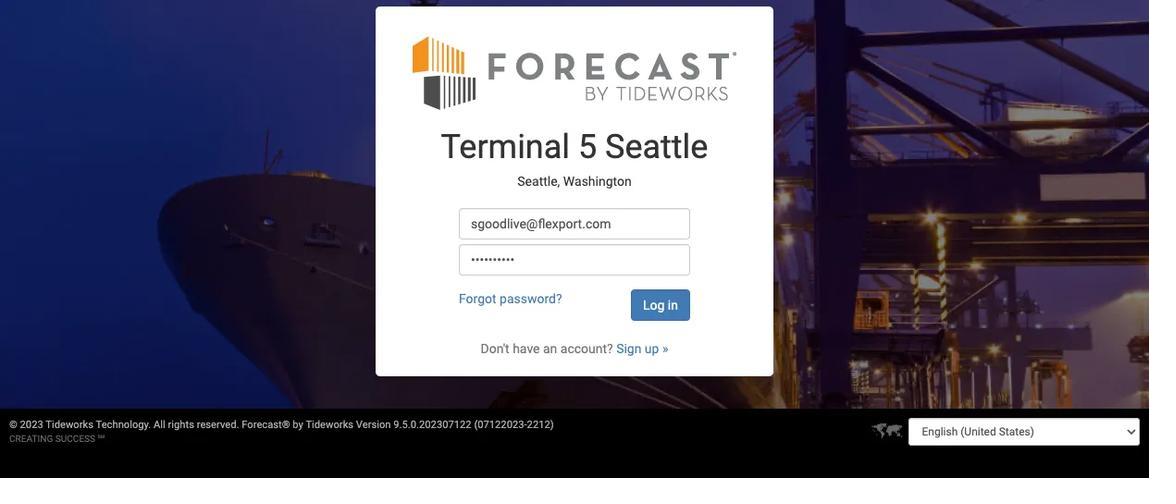 Task type: locate. For each thing, give the bounding box(es) containing it.
creating
[[9, 434, 53, 444]]

tideworks right by
[[306, 419, 354, 431]]

terminal
[[441, 128, 570, 166]]

Email or username text field
[[459, 208, 690, 239]]

℠
[[98, 434, 105, 444]]

forecast® by tideworks image
[[413, 34, 737, 111]]

sign up » link
[[616, 341, 669, 356]]

all
[[154, 419, 165, 431]]

0 horizontal spatial tideworks
[[46, 419, 93, 431]]

success
[[55, 434, 95, 444]]

tideworks up success
[[46, 419, 93, 431]]

version
[[356, 419, 391, 431]]

log
[[643, 298, 665, 313]]

1 tideworks from the left
[[46, 419, 93, 431]]

don't
[[481, 341, 510, 356]]

account?
[[561, 341, 613, 356]]

sign
[[616, 341, 642, 356]]

2 tideworks from the left
[[306, 419, 354, 431]]

rights
[[168, 419, 194, 431]]

forgot
[[459, 291, 497, 306]]

tideworks
[[46, 419, 93, 431], [306, 419, 354, 431]]

log in button
[[631, 289, 690, 321]]

washington
[[563, 174, 632, 189]]

1 horizontal spatial tideworks
[[306, 419, 354, 431]]

password?
[[500, 291, 562, 306]]

»
[[663, 341, 669, 356]]



Task type: describe. For each thing, give the bounding box(es) containing it.
don't have an account? sign up »
[[481, 341, 669, 356]]

9.5.0.202307122
[[394, 419, 472, 431]]

in
[[668, 298, 678, 313]]

forgot password? link
[[459, 291, 562, 306]]

an
[[543, 341, 557, 356]]

up
[[645, 341, 659, 356]]

5
[[578, 128, 597, 166]]

terminal 5 seattle seattle, washington
[[441, 128, 708, 189]]

2023
[[20, 419, 43, 431]]

forgot password? log in
[[459, 291, 678, 313]]

forecast®
[[242, 419, 290, 431]]

by
[[293, 419, 303, 431]]

seattle
[[605, 128, 708, 166]]

seattle,
[[518, 174, 560, 189]]

reserved.
[[197, 419, 239, 431]]

©
[[9, 419, 17, 431]]

Password password field
[[459, 244, 690, 276]]

2212)
[[527, 419, 554, 431]]

technology.
[[96, 419, 151, 431]]

© 2023 tideworks technology. all rights reserved. forecast® by tideworks version 9.5.0.202307122 (07122023-2212) creating success ℠
[[9, 419, 554, 444]]

(07122023-
[[474, 419, 527, 431]]

have
[[513, 341, 540, 356]]



